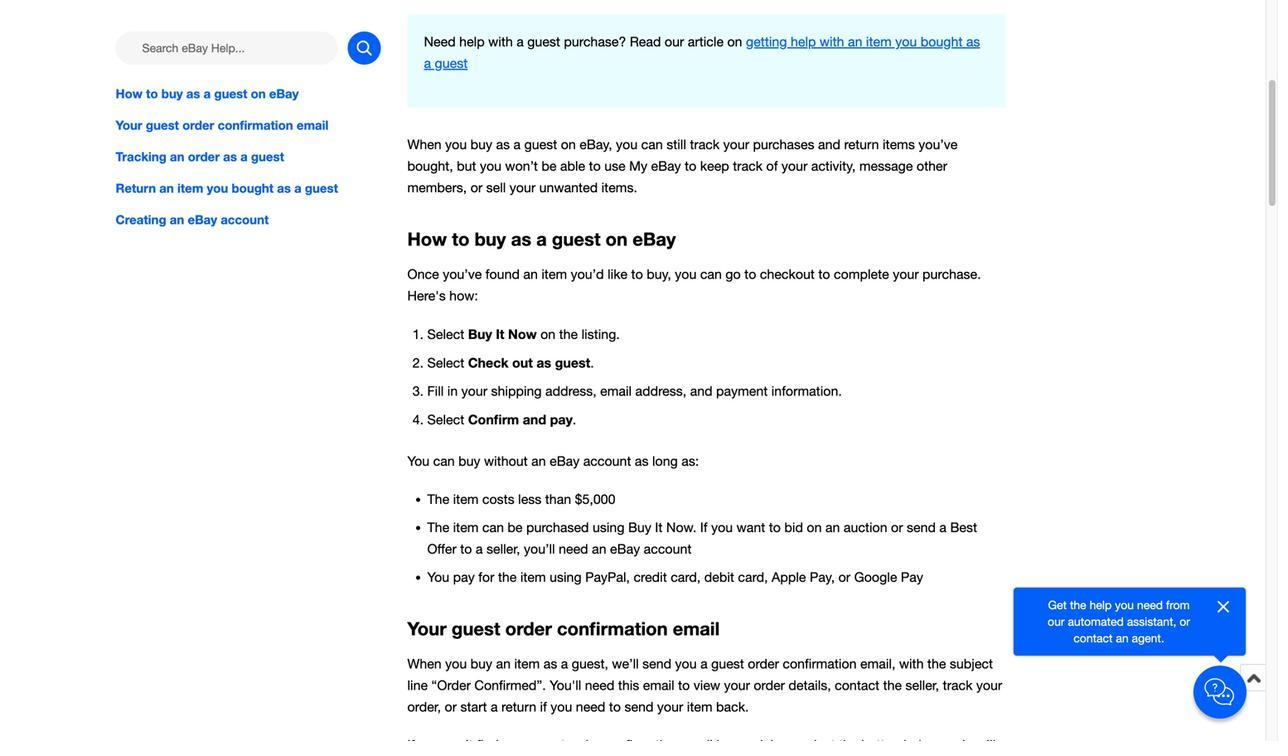 Task type: locate. For each thing, give the bounding box(es) containing it.
or inside when you buy an item as a guest, we'll send you a guest order confirmation email, with the subject line "order confirmed". you'll need this email to view your order details, contact the seller, track your order, or start a return if you need to send your item back.
[[445, 699, 457, 715]]

0 horizontal spatial be
[[508, 520, 523, 535]]

you can buy without an ebay account as long as:
[[407, 453, 699, 469]]

ebay
[[269, 86, 299, 101], [651, 158, 681, 174], [188, 212, 217, 227], [633, 228, 676, 250], [550, 453, 580, 469], [610, 541, 640, 557]]

0 horizontal spatial track
[[690, 137, 720, 152]]

1 when from the top
[[407, 137, 442, 152]]

as inside when you buy as a guest on ebay, you can still track your purchases and return items you've bought, but you won't be able to use my ebay to keep track of your activity, message other members, or sell your unwanted items.
[[496, 137, 510, 152]]

with right need on the top left of page
[[488, 34, 513, 49]]

Search eBay Help... text field
[[116, 31, 338, 65]]

help
[[459, 34, 485, 49], [791, 34, 816, 49], [1090, 598, 1112, 612]]

0 horizontal spatial account
[[221, 212, 269, 227]]

1 vertical spatial when
[[407, 656, 442, 671]]

track left of
[[733, 158, 763, 174]]

our right read
[[665, 34, 684, 49]]

2 vertical spatial account
[[644, 541, 692, 557]]

an
[[848, 34, 862, 49], [170, 149, 184, 164], [159, 181, 174, 196], [170, 212, 184, 227], [523, 266, 538, 282], [531, 453, 546, 469], [825, 520, 840, 535], [592, 541, 606, 557], [1116, 631, 1129, 645], [496, 656, 511, 671]]

a down your guest order confirmation email link
[[240, 149, 248, 164]]

on up your guest order confirmation email link
[[251, 86, 266, 101]]

return an item you bought as a guest
[[116, 181, 338, 196]]

costs
[[482, 492, 514, 507]]

auction
[[844, 520, 887, 535]]

using down you'll
[[550, 570, 582, 585]]

to right go
[[744, 266, 756, 282]]

how up tracking
[[116, 86, 143, 101]]

0 horizontal spatial how
[[116, 86, 143, 101]]

help right need on the top left of page
[[459, 34, 485, 49]]

with for an
[[820, 34, 844, 49]]

buy left without
[[458, 453, 480, 469]]

message
[[859, 158, 913, 174]]

1 horizontal spatial bought
[[921, 34, 963, 49]]

your right the complete
[[893, 266, 919, 282]]

0 horizontal spatial buy
[[468, 326, 492, 342]]

0 vertical spatial account
[[221, 212, 269, 227]]

item inside "getting help with an item you bought as a guest"
[[866, 34, 892, 49]]

how up once in the top of the page
[[407, 228, 447, 250]]

0 vertical spatial bought
[[921, 34, 963, 49]]

buy up check
[[468, 326, 492, 342]]

address, right shipping
[[545, 383, 597, 399]]

the inside select buy it now on the listing.
[[559, 327, 578, 342]]

return
[[844, 137, 879, 152], [501, 699, 536, 715]]

0 horizontal spatial return
[[501, 699, 536, 715]]

guest inside when you buy as a guest on ebay, you can still track your purchases and return items you've bought, but you won't be able to use my ebay to keep track of your activity, message other members, or sell your unwanted items.
[[524, 137, 557, 152]]

order
[[182, 118, 214, 133], [188, 149, 220, 164], [505, 618, 552, 640], [748, 656, 779, 671], [754, 678, 785, 693]]

using inside the item can be purchased using buy it now. if you want to bid on an auction or send a best offer to a seller, you'll need an ebay account
[[593, 520, 625, 535]]

0 horizontal spatial pay
[[453, 570, 475, 585]]

$5,000
[[575, 492, 615, 507]]

. down listing.
[[590, 355, 594, 371]]

0 vertical spatial the
[[427, 492, 449, 507]]

need inside the item can be purchased using buy it now. if you want to bid on an auction or send a best offer to a seller, you'll need an ebay account
[[559, 541, 588, 557]]

1 horizontal spatial our
[[1048, 615, 1065, 628]]

activity,
[[811, 158, 856, 174]]

1 horizontal spatial buy
[[628, 520, 651, 535]]

purchased
[[526, 520, 589, 535]]

1 vertical spatial contact
[[835, 678, 880, 693]]

return inside when you buy as a guest on ebay, you can still track your purchases and return items you've bought, but you won't be able to use my ebay to keep track of your activity, message other members, or sell your unwanted items.
[[844, 137, 879, 152]]

and
[[690, 383, 712, 399], [523, 412, 546, 427]]

0 vertical spatial when
[[407, 137, 442, 152]]

return an item you bought as a guest link
[[116, 179, 381, 197]]

0 horizontal spatial bought
[[232, 181, 274, 196]]

contact inside get the help you need from our automated assistant, or contact an agent.
[[1074, 631, 1113, 645]]

on inside select buy it now on the listing.
[[540, 327, 555, 342]]

if
[[700, 520, 708, 535]]

0 vertical spatial and
[[690, 383, 712, 399]]

track
[[690, 137, 720, 152], [733, 158, 763, 174], [943, 678, 973, 693]]

listing.
[[582, 327, 620, 342]]

2 horizontal spatial confirmation
[[783, 656, 857, 671]]

buy inside 'link'
[[161, 86, 183, 101]]

order up confirmed".
[[505, 618, 552, 640]]

account
[[221, 212, 269, 227], [583, 453, 631, 469], [644, 541, 692, 557]]

now.
[[666, 520, 697, 535]]

1 horizontal spatial your
[[407, 618, 447, 640]]

a
[[517, 34, 524, 49], [424, 55, 431, 71], [204, 86, 211, 101], [514, 137, 521, 152], [240, 149, 248, 164], [294, 181, 301, 196], [536, 228, 547, 250], [939, 520, 947, 535], [476, 541, 483, 557], [561, 656, 568, 671], [700, 656, 708, 671], [491, 699, 498, 715]]

0 vertical spatial contact
[[1074, 631, 1113, 645]]

to left keep
[[685, 158, 697, 174]]

your guest order confirmation email
[[116, 118, 329, 133], [407, 618, 720, 640]]

a down need on the top left of page
[[424, 55, 431, 71]]

2 vertical spatial confirmation
[[783, 656, 857, 671]]

return up message
[[844, 137, 879, 152]]

1 vertical spatial send
[[642, 656, 671, 671]]

need up assistant,
[[1137, 598, 1163, 612]]

be left able
[[542, 158, 557, 174]]

select down how:
[[427, 327, 464, 342]]

creating an ebay account link
[[116, 211, 381, 229]]

1 horizontal spatial how to buy as a guest on ebay
[[407, 228, 676, 250]]

automated
[[1068, 615, 1124, 628]]

guest inside when you buy an item as a guest, we'll send you a guest order confirmation email, with the subject line "order confirmed". you'll need this email to view your order details, contact the seller, track your order, or start a return if you need to send your item back.
[[711, 656, 744, 671]]

0 vertical spatial select
[[427, 327, 464, 342]]

select for check
[[427, 355, 464, 371]]

1 horizontal spatial pay
[[550, 412, 573, 427]]

ebay up paypal,
[[610, 541, 640, 557]]

email,
[[860, 656, 896, 671]]

pay up you can buy without an ebay account as long as:
[[550, 412, 573, 427]]

with right email,
[[899, 656, 924, 671]]

found
[[486, 266, 520, 282]]

1 select from the top
[[427, 327, 464, 342]]

the left subject
[[927, 656, 946, 671]]

1 vertical spatial your
[[407, 618, 447, 640]]

can inside when you buy as a guest on ebay, you can still track your purchases and return items you've bought, but you won't be able to use my ebay to keep track of your activity, message other members, or sell your unwanted items.
[[641, 137, 663, 152]]

1 horizontal spatial card,
[[738, 570, 768, 585]]

when you buy an item as a guest, we'll send you a guest order confirmation email, with the subject line "order confirmed". you'll need this email to view your order details, contact the seller, track your order, or start a return if you need to send your item back.
[[407, 656, 1002, 715]]

card,
[[671, 570, 701, 585], [738, 570, 768, 585]]

be inside when you buy as a guest on ebay, you can still track your purchases and return items you've bought, but you won't be able to use my ebay to keep track of your activity, message other members, or sell your unwanted items.
[[542, 158, 557, 174]]

0 vertical spatial track
[[690, 137, 720, 152]]

0 vertical spatial our
[[665, 34, 684, 49]]

the inside the item can be purchased using buy it now. if you want to bid on an auction or send a best offer to a seller, you'll need an ebay account
[[427, 520, 449, 535]]

our inside get the help you need from our automated assistant, or contact an agent.
[[1048, 615, 1065, 628]]

0 horizontal spatial with
[[488, 34, 513, 49]]

on right bid
[[807, 520, 822, 535]]

1 vertical spatial you
[[427, 570, 449, 585]]

item
[[866, 34, 892, 49], [177, 181, 203, 196], [542, 266, 567, 282], [453, 492, 479, 507], [453, 520, 479, 535], [520, 570, 546, 585], [514, 656, 540, 671], [687, 699, 712, 715]]

track down subject
[[943, 678, 973, 693]]

on up like
[[606, 228, 628, 250]]

and left payment
[[690, 383, 712, 399]]

select inside select buy it now on the listing.
[[427, 327, 464, 342]]

0 vertical spatial you've
[[919, 137, 958, 152]]

2 select from the top
[[427, 355, 464, 371]]

my
[[629, 158, 647, 174]]

1 the from the top
[[427, 492, 449, 507]]

getting
[[746, 34, 787, 49]]

0 horizontal spatial you've
[[443, 266, 482, 282]]

send inside the item can be purchased using buy it now. if you want to bid on an auction or send a best offer to a seller, you'll need an ebay account
[[907, 520, 936, 535]]

1 horizontal spatial you've
[[919, 137, 958, 152]]

address, up long
[[635, 383, 686, 399]]

email down listing.
[[600, 383, 632, 399]]

need
[[559, 541, 588, 557], [1137, 598, 1163, 612], [585, 678, 614, 693], [576, 699, 605, 715]]

when for when you buy an item as a guest, we'll send you a guest order confirmation email, with the subject line "order confirmed". you'll need this email to view your order details, contact the seller, track your order, or start a return if you need to send your item back.
[[407, 656, 442, 671]]

tracking an order as a guest
[[116, 149, 284, 164]]

buy left now.
[[628, 520, 651, 535]]

with inside "getting help with an item you bought as a guest"
[[820, 34, 844, 49]]

0 horizontal spatial your guest order confirmation email
[[116, 118, 329, 133]]

0 horizontal spatial and
[[523, 412, 546, 427]]

buy inside when you buy as a guest on ebay, you can still track your purchases and return items you've bought, but you won't be able to use my ebay to keep track of your activity, message other members, or sell your unwanted items.
[[471, 137, 492, 152]]

when up line
[[407, 656, 442, 671]]

seller,
[[487, 541, 520, 557], [906, 678, 939, 693]]

here's
[[407, 288, 446, 303]]

check
[[468, 355, 509, 371]]

.
[[590, 355, 594, 371], [573, 412, 576, 427]]

1 horizontal spatial return
[[844, 137, 879, 152]]

2 card, from the left
[[738, 570, 768, 585]]

select up "in"
[[427, 355, 464, 371]]

1 vertical spatial you've
[[443, 266, 482, 282]]

select buy it now on the listing.
[[427, 326, 620, 342]]

guest up won't
[[524, 137, 557, 152]]

as inside "getting help with an item you bought as a guest"
[[966, 34, 980, 49]]

can inside once you've found an item you'd like to buy, you can go to checkout to complete your purchase. here's how:
[[700, 266, 722, 282]]

1 vertical spatial buy
[[628, 520, 651, 535]]

buy for long
[[458, 453, 480, 469]]

1 vertical spatial the
[[427, 520, 449, 535]]

1 horizontal spatial confirmation
[[557, 618, 668, 640]]

as
[[966, 34, 980, 49], [186, 86, 200, 101], [496, 137, 510, 152], [223, 149, 237, 164], [277, 181, 291, 196], [511, 228, 531, 250], [537, 355, 551, 371], [635, 453, 649, 469], [544, 656, 557, 671]]

1 vertical spatial account
[[583, 453, 631, 469]]

0 vertical spatial send
[[907, 520, 936, 535]]

"order
[[431, 678, 471, 693]]

0 vertical spatial return
[[844, 137, 879, 152]]

your guest order confirmation email up guest,
[[407, 618, 720, 640]]

1 vertical spatial select
[[427, 355, 464, 371]]

when inside when you buy an item as a guest, we'll send you a guest order confirmation email, with the subject line "order confirmed". you'll need this email to view your order details, contact the seller, track your order, or start a return if you need to send your item back.
[[407, 656, 442, 671]]

it left now.
[[655, 520, 663, 535]]

0 horizontal spatial seller,
[[487, 541, 520, 557]]

1 horizontal spatial be
[[542, 158, 557, 174]]

item inside the item can be purchased using buy it now. if you want to bid on an auction or send a best offer to a seller, you'll need an ebay account
[[453, 520, 479, 535]]

can left still
[[641, 137, 663, 152]]

0 horizontal spatial it
[[496, 326, 504, 342]]

read
[[630, 34, 661, 49]]

send
[[907, 520, 936, 535], [642, 656, 671, 671], [625, 699, 654, 715]]

on
[[727, 34, 742, 49], [251, 86, 266, 101], [561, 137, 576, 152], [606, 228, 628, 250], [540, 327, 555, 342], [807, 520, 822, 535]]

start
[[460, 699, 487, 715]]

less
[[518, 492, 542, 507]]

0 vertical spatial pay
[[550, 412, 573, 427]]

a left purchase?
[[517, 34, 524, 49]]

2 address, from the left
[[635, 383, 686, 399]]

your
[[116, 118, 142, 133], [407, 618, 447, 640]]

0 horizontal spatial how to buy as a guest on ebay
[[116, 86, 299, 101]]

help for getting
[[791, 34, 816, 49]]

order left details, at the bottom of the page
[[754, 678, 785, 693]]

ebay down still
[[651, 158, 681, 174]]

how
[[116, 86, 143, 101], [407, 228, 447, 250]]

buy
[[161, 86, 183, 101], [471, 137, 492, 152], [475, 228, 506, 250], [458, 453, 480, 469], [471, 656, 492, 671]]

guest left purchase?
[[527, 34, 560, 49]]

track inside when you buy an item as a guest, we'll send you a guest order confirmation email, with the subject line "order confirmed". you'll need this email to view your order details, contact the seller, track your order, or start a return if you need to send your item back.
[[943, 678, 973, 693]]

a inside "getting help with an item you bought as a guest"
[[424, 55, 431, 71]]

pay
[[550, 412, 573, 427], [453, 570, 475, 585]]

an inside once you've found an item you'd like to buy, you can go to checkout to complete your purchase. here's how:
[[523, 266, 538, 282]]

to inside 'link'
[[146, 86, 158, 101]]

with
[[488, 34, 513, 49], [820, 34, 844, 49], [899, 656, 924, 671]]

1 horizontal spatial help
[[791, 34, 816, 49]]

guest down tracking an order as a guest link
[[305, 181, 338, 196]]

2 the from the top
[[427, 520, 449, 535]]

1 vertical spatial seller,
[[906, 678, 939, 693]]

like
[[608, 266, 628, 282]]

0 horizontal spatial contact
[[835, 678, 880, 693]]

need
[[424, 34, 456, 49]]

0 horizontal spatial address,
[[545, 383, 597, 399]]

0 horizontal spatial help
[[459, 34, 485, 49]]

on right "now"
[[540, 327, 555, 342]]

be inside the item can be purchased using buy it now. if you want to bid on an auction or send a best offer to a seller, you'll need an ebay account
[[508, 520, 523, 535]]

how to buy as a guest on ebay
[[116, 86, 299, 101], [407, 228, 676, 250]]

1 horizontal spatial track
[[733, 158, 763, 174]]

you've up how:
[[443, 266, 482, 282]]

fill in your shipping address, email address, and payment information.
[[427, 383, 842, 399]]

you inside the item can be purchased using buy it now. if you want to bid on an auction or send a best offer to a seller, you'll need an ebay account
[[711, 520, 733, 535]]

buy for we'll
[[471, 656, 492, 671]]

the right 'get'
[[1070, 598, 1086, 612]]

1 address, from the left
[[545, 383, 597, 399]]

2 vertical spatial track
[[943, 678, 973, 693]]

1 horizontal spatial using
[[593, 520, 625, 535]]

need down purchased
[[559, 541, 588, 557]]

can left without
[[433, 453, 455, 469]]

select inside select check out as guest .
[[427, 355, 464, 371]]

send left best
[[907, 520, 936, 535]]

your inside once you've found an item you'd like to buy, you can go to checkout to complete your purchase. here's how:
[[893, 266, 919, 282]]

1 vertical spatial bought
[[232, 181, 274, 196]]

using down $5,000
[[593, 520, 625, 535]]

guest up you'd
[[552, 228, 601, 250]]

1 vertical spatial it
[[655, 520, 663, 535]]

it left "now"
[[496, 326, 504, 342]]

help up automated
[[1090, 598, 1112, 612]]

bid
[[784, 520, 803, 535]]

0 horizontal spatial .
[[573, 412, 576, 427]]

return inside when you buy an item as a guest, we'll send you a guest order confirmation email, with the subject line "order confirmed". you'll need this email to view your order details, contact the seller, track your order, or start a return if you need to send your item back.
[[501, 699, 536, 715]]

you
[[407, 453, 430, 469], [427, 570, 449, 585]]

2 vertical spatial select
[[427, 412, 464, 427]]

0 vertical spatial how
[[116, 86, 143, 101]]

google
[[854, 570, 897, 585]]

2 horizontal spatial account
[[644, 541, 692, 557]]

paypal,
[[585, 570, 630, 585]]

buy inside when you buy an item as a guest, we'll send you a guest order confirmation email, with the subject line "order confirmed". you'll need this email to view your order details, contact the seller, track your order, or start a return if you need to send your item back.
[[471, 656, 492, 671]]

the left listing.
[[559, 327, 578, 342]]

1 vertical spatial how
[[407, 228, 447, 250]]

how inside 'link'
[[116, 86, 143, 101]]

contact
[[1074, 631, 1113, 645], [835, 678, 880, 693]]

the down email,
[[883, 678, 902, 693]]

. up you can buy without an ebay account as long as:
[[573, 412, 576, 427]]

0 horizontal spatial your
[[116, 118, 142, 133]]

your left back.
[[657, 699, 683, 715]]

to down members,
[[452, 228, 470, 250]]

1 horizontal spatial and
[[690, 383, 712, 399]]

0 vertical spatial you
[[407, 453, 430, 469]]

your guest order confirmation email inside your guest order confirmation email link
[[116, 118, 329, 133]]

1 vertical spatial confirmation
[[557, 618, 668, 640]]

information.
[[771, 383, 842, 399]]

when inside when you buy as a guest on ebay, you can still track your purchases and return items you've bought, but you won't be able to use my ebay to keep track of your activity, message other members, or sell your unwanted items.
[[407, 137, 442, 152]]

or down but
[[471, 180, 483, 195]]

0 vertical spatial .
[[590, 355, 594, 371]]

you inside "getting help with an item you bought as a guest"
[[895, 34, 917, 49]]

0 horizontal spatial using
[[550, 570, 582, 585]]

you've up other at the right top
[[919, 137, 958, 152]]

back.
[[716, 699, 749, 715]]

on inside the item can be purchased using buy it now. if you want to bid on an auction or send a best offer to a seller, you'll need an ebay account
[[807, 520, 822, 535]]

1 horizontal spatial contact
[[1074, 631, 1113, 645]]

to up tracking
[[146, 86, 158, 101]]

1 horizontal spatial your guest order confirmation email
[[407, 618, 720, 640]]

purchase?
[[564, 34, 626, 49]]

contact down automated
[[1074, 631, 1113, 645]]

3 select from the top
[[427, 412, 464, 427]]

with inside when you buy an item as a guest, we'll send you a guest order confirmation email, with the subject line "order confirmed". you'll need this email to view your order details, contact the seller, track your order, or start a return if you need to send your item back.
[[899, 656, 924, 671]]

0 vertical spatial your guest order confirmation email
[[116, 118, 329, 133]]

you pay for the item using paypal, credit card, debit card, apple pay, or google pay
[[427, 570, 923, 585]]

can inside the item can be purchased using buy it now. if you want to bid on an auction or send a best offer to a seller, you'll need an ebay account
[[482, 520, 504, 535]]

your down subject
[[976, 678, 1002, 693]]

confirmation inside when you buy an item as a guest, we'll send you a guest order confirmation email, with the subject line "order confirmed". you'll need this email to view your order details, contact the seller, track your order, or start a return if you need to send your item back.
[[783, 656, 857, 671]]

order up back.
[[748, 656, 779, 671]]

1 horizontal spatial .
[[590, 355, 594, 371]]

send right we'll
[[642, 656, 671, 671]]

able
[[560, 158, 585, 174]]

on up able
[[561, 137, 576, 152]]

2 horizontal spatial track
[[943, 678, 973, 693]]

as inside when you buy an item as a guest, we'll send you a guest order confirmation email, with the subject line "order confirmed". you'll need this email to view your order details, contact the seller, track your order, or start a return if you need to send your item back.
[[544, 656, 557, 671]]

an inside when you buy an item as a guest, we'll send you a guest order confirmation email, with the subject line "order confirmed". you'll need this email to view your order details, contact the seller, track your order, or start a return if you need to send your item back.
[[496, 656, 511, 671]]

creating
[[116, 212, 166, 227]]

ebay,
[[580, 137, 612, 152]]

you'd
[[571, 266, 604, 282]]

0 vertical spatial seller,
[[487, 541, 520, 557]]

1 vertical spatial your guest order confirmation email
[[407, 618, 720, 640]]

help inside "getting help with an item you bought as a guest"
[[791, 34, 816, 49]]

send down this
[[625, 699, 654, 715]]

once you've found an item you'd like to buy, you can go to checkout to complete your purchase. here's how:
[[407, 266, 981, 303]]

this
[[618, 678, 639, 693]]

0 vertical spatial how to buy as a guest on ebay
[[116, 86, 299, 101]]

or down from
[[1180, 615, 1190, 628]]

buy
[[468, 326, 492, 342], [628, 520, 651, 535]]

2 when from the top
[[407, 656, 442, 671]]

guest up your guest order confirmation email link
[[214, 86, 247, 101]]

1 vertical spatial using
[[550, 570, 582, 585]]

apple
[[772, 570, 806, 585]]

card, left debit
[[671, 570, 701, 585]]

return
[[116, 181, 156, 196]]

1 horizontal spatial seller,
[[906, 678, 939, 693]]

ebay up your guest order confirmation email link
[[269, 86, 299, 101]]

using for purchased
[[593, 520, 625, 535]]

0 vertical spatial be
[[542, 158, 557, 174]]

your up back.
[[724, 678, 750, 693]]

confirmed".
[[474, 678, 546, 693]]

a inside 'link'
[[204, 86, 211, 101]]

2 horizontal spatial help
[[1090, 598, 1112, 612]]

confirmation up details, at the bottom of the page
[[783, 656, 857, 671]]

1 vertical spatial .
[[573, 412, 576, 427]]

0 horizontal spatial card,
[[671, 570, 701, 585]]

1 horizontal spatial address,
[[635, 383, 686, 399]]

a down search ebay help... text box
[[204, 86, 211, 101]]

1 vertical spatial how to buy as a guest on ebay
[[407, 228, 676, 250]]

can down costs
[[482, 520, 504, 535]]

0 vertical spatial your
[[116, 118, 142, 133]]

0 horizontal spatial confirmation
[[218, 118, 293, 133]]

select inside select confirm and pay .
[[427, 412, 464, 427]]

pay left for
[[453, 570, 475, 585]]

purchases and
[[753, 137, 840, 152]]

to right offer
[[460, 541, 472, 557]]

the
[[559, 327, 578, 342], [498, 570, 517, 585], [1070, 598, 1086, 612], [927, 656, 946, 671], [883, 678, 902, 693]]

contact inside when you buy an item as a guest, we'll send you a guest order confirmation email, with the subject line "order confirmed". you'll need this email to view your order details, contact the seller, track your order, or start a return if you need to send your item back.
[[835, 678, 880, 693]]

order,
[[407, 699, 441, 715]]

card, right debit
[[738, 570, 768, 585]]

2 horizontal spatial with
[[899, 656, 924, 671]]



Task type: describe. For each thing, give the bounding box(es) containing it.
we'll
[[612, 656, 639, 671]]

bought,
[[407, 158, 453, 174]]

now
[[508, 326, 537, 342]]

tracking
[[116, 149, 167, 164]]

seller, inside the item can be purchased using buy it now. if you want to bid on an auction or send a best offer to a seller, you'll need an ebay account
[[487, 541, 520, 557]]

select for confirm
[[427, 412, 464, 427]]

of
[[766, 158, 778, 174]]

offer
[[427, 541, 457, 557]]

still
[[667, 137, 686, 152]]

as inside 'link'
[[186, 86, 200, 101]]

select for buy
[[427, 327, 464, 342]]

the for the item can be purchased using buy it now. if you want to bid on an auction or send a best offer to a seller, you'll need an ebay account
[[427, 520, 449, 535]]

you inside get the help you need from our automated assistant, or contact an agent.
[[1115, 598, 1134, 612]]

guest,
[[572, 656, 608, 671]]

how:
[[449, 288, 478, 303]]

you for you pay for the item using paypal, credit card, debit card, apple pay, or google pay
[[427, 570, 449, 585]]

items
[[883, 137, 915, 152]]

. inside select check out as guest .
[[590, 355, 594, 371]]

1 horizontal spatial how
[[407, 228, 447, 250]]

a up you'll
[[561, 656, 568, 671]]

need down you'll
[[576, 699, 605, 715]]

0 vertical spatial buy
[[468, 326, 492, 342]]

to left view at the right bottom of page
[[678, 678, 690, 693]]

on right article
[[727, 34, 742, 49]]

to right checkout
[[818, 266, 830, 282]]

ebay up than
[[550, 453, 580, 469]]

ebay up the buy,
[[633, 228, 676, 250]]

to left use
[[589, 158, 601, 174]]

ebay inside the item can be purchased using buy it now. if you want to bid on an auction or send a best offer to a seller, you'll need an ebay account
[[610, 541, 640, 557]]

without
[[484, 453, 528, 469]]

1 horizontal spatial account
[[583, 453, 631, 469]]

your inside your guest order confirmation email link
[[116, 118, 142, 133]]

bought inside "return an item you bought as a guest" link
[[232, 181, 274, 196]]

0 horizontal spatial our
[[665, 34, 684, 49]]

keep
[[700, 158, 729, 174]]

need help with a guest purchase? read our article on
[[424, 34, 746, 49]]

to left bid
[[769, 520, 781, 535]]

items.
[[601, 180, 637, 195]]

bought inside "getting help with an item you bought as a guest"
[[921, 34, 963, 49]]

or inside get the help you need from our automated assistant, or contact an agent.
[[1180, 615, 1190, 628]]

seller, inside when you buy an item as a guest, we'll send you a guest order confirmation email, with the subject line "order confirmed". you'll need this email to view your order details, contact the seller, track your order, or start a return if you need to send your item back.
[[906, 678, 939, 693]]

out
[[512, 355, 533, 371]]

assistant,
[[1127, 615, 1176, 628]]

guest up tracking
[[146, 118, 179, 133]]

other
[[917, 158, 947, 174]]

buy inside the item can be purchased using buy it now. if you want to bid on an auction or send a best offer to a seller, you'll need an ebay account
[[628, 520, 651, 535]]

but
[[457, 158, 476, 174]]

as:
[[682, 453, 699, 469]]

guest down for
[[452, 618, 500, 640]]

help inside get the help you need from our automated assistant, or contact an agent.
[[1090, 598, 1112, 612]]

payment
[[716, 383, 768, 399]]

than
[[545, 492, 571, 507]]

use
[[604, 158, 626, 174]]

from
[[1166, 598, 1190, 612]]

an inside "getting help with an item you bought as a guest"
[[848, 34, 862, 49]]

account inside the item can be purchased using buy it now. if you want to bid on an auction or send a best offer to a seller, you'll need an ebay account
[[644, 541, 692, 557]]

tracking an order as a guest link
[[116, 148, 381, 166]]

1 vertical spatial track
[[733, 158, 763, 174]]

or inside the item can be purchased using buy it now. if you want to bid on an auction or send a best offer to a seller, you'll need an ebay account
[[891, 520, 903, 535]]

. inside select confirm and pay .
[[573, 412, 576, 427]]

1 vertical spatial and
[[523, 412, 546, 427]]

for
[[478, 570, 494, 585]]

an inside get the help you need from our automated assistant, or contact an agent.
[[1116, 631, 1129, 645]]

help for need
[[459, 34, 485, 49]]

in
[[447, 383, 458, 399]]

item inside once you've found an item you'd like to buy, you can go to checkout to complete your purchase. here's how:
[[542, 266, 567, 282]]

details,
[[789, 678, 831, 693]]

email down "how to buy as a guest on ebay" 'link'
[[297, 118, 329, 133]]

a down unwanted
[[536, 228, 547, 250]]

once
[[407, 266, 439, 282]]

you'll
[[550, 678, 581, 693]]

go
[[726, 266, 741, 282]]

to down this
[[609, 699, 621, 715]]

a up view at the right bottom of page
[[700, 656, 708, 671]]

a right start
[[491, 699, 498, 715]]

article
[[688, 34, 724, 49]]

getting help with an item you bought as a guest link
[[424, 34, 980, 71]]

your right "in"
[[461, 383, 487, 399]]

your up keep
[[723, 137, 749, 152]]

shipping
[[491, 383, 542, 399]]

on inside when you buy as a guest on ebay, you can still track your purchases and return items you've bought, but you won't be able to use my ebay to keep track of your activity, message other members, or sell your unwanted items.
[[561, 137, 576, 152]]

when you buy as a guest on ebay, you can still track your purchases and return items you've bought, but you won't be able to use my ebay to keep track of your activity, message other members, or sell your unwanted items.
[[407, 137, 958, 195]]

email inside when you buy an item as a guest, we'll send you a guest order confirmation email, with the subject line "order confirmed". you'll need this email to view your order details, contact the seller, track your order, or start a return if you need to send your item back.
[[643, 678, 674, 693]]

or inside when you buy as a guest on ebay, you can still track your purchases and return items you've bought, but you won't be able to use my ebay to keep track of your activity, message other members, or sell your unwanted items.
[[471, 180, 483, 195]]

order up tracking an order as a guest
[[182, 118, 214, 133]]

need inside get the help you need from our automated assistant, or contact an agent.
[[1137, 598, 1163, 612]]

creating an ebay account
[[116, 212, 269, 227]]

account inside creating an ebay account link
[[221, 212, 269, 227]]

on inside 'link'
[[251, 86, 266, 101]]

select check out as guest .
[[427, 355, 594, 371]]

get the help you need from our automated assistant, or contact an agent. tooltip
[[1040, 597, 1198, 647]]

a left best
[[939, 520, 947, 535]]

get the help you need from our automated assistant, or contact an agent.
[[1048, 598, 1190, 645]]

how to buy as a guest on ebay inside 'link'
[[116, 86, 299, 101]]

you've inside when you buy as a guest on ebay, you can still track your purchases and return items you've bought, but you won't be able to use my ebay to keep track of your activity, message other members, or sell your unwanted items.
[[919, 137, 958, 152]]

your down purchases and
[[782, 158, 808, 174]]

purchase.
[[923, 266, 981, 282]]

email down you pay for the item using paypal, credit card, debit card, apple pay, or google pay
[[673, 618, 720, 640]]

1 vertical spatial pay
[[453, 570, 475, 585]]

ebay inside when you buy as a guest on ebay, you can still track your purchases and return items you've bought, but you won't be able to use my ebay to keep track of your activity, message other members, or sell your unwanted items.
[[651, 158, 681, 174]]

credit
[[634, 570, 667, 585]]

subject
[[950, 656, 993, 671]]

2 vertical spatial send
[[625, 699, 654, 715]]

order up return an item you bought as a guest
[[188, 149, 220, 164]]

pay
[[901, 570, 923, 585]]

to right like
[[631, 266, 643, 282]]

best
[[950, 520, 977, 535]]

0 vertical spatial confirmation
[[218, 118, 293, 133]]

unwanted
[[539, 180, 598, 195]]

guest down your guest order confirmation email link
[[251, 149, 284, 164]]

a down tracking an order as a guest link
[[294, 181, 301, 196]]

long
[[652, 453, 678, 469]]

agent.
[[1132, 631, 1164, 645]]

getting help with an item you bought as a guest
[[424, 34, 980, 71]]

need down guest,
[[585, 678, 614, 693]]

guest inside 'link'
[[214, 86, 247, 101]]

0 vertical spatial it
[[496, 326, 504, 342]]

it inside the item can be purchased using buy it now. if you want to bid on an auction or send a best offer to a seller, you'll need an ebay account
[[655, 520, 663, 535]]

the item costs less than $5,000
[[427, 492, 615, 507]]

select confirm and pay .
[[427, 412, 576, 427]]

buy,
[[647, 266, 671, 282]]

or right pay, on the right of the page
[[839, 570, 851, 585]]

fill
[[427, 383, 444, 399]]

using for item
[[550, 570, 582, 585]]

you inside "return an item you bought as a guest" link
[[207, 181, 228, 196]]

the item can be purchased using buy it now. if you want to bid on an auction or send a best offer to a seller, you'll need an ebay account
[[427, 520, 977, 557]]

how to buy as a guest on ebay link
[[116, 85, 381, 103]]

with for a
[[488, 34, 513, 49]]

debit
[[704, 570, 734, 585]]

members,
[[407, 180, 467, 195]]

you for you can buy without an ebay account as long as:
[[407, 453, 430, 469]]

ebay down return an item you bought as a guest
[[188, 212, 217, 227]]

the for the item costs less than $5,000
[[427, 492, 449, 507]]

when for when you buy as a guest on ebay, you can still track your purchases and return items you've bought, but you won't be able to use my ebay to keep track of your activity, message other members, or sell your unwanted items.
[[407, 137, 442, 152]]

the inside get the help you need from our automated assistant, or contact an agent.
[[1070, 598, 1086, 612]]

buy for you
[[471, 137, 492, 152]]

guest down listing.
[[555, 355, 590, 371]]

ebay inside 'link'
[[269, 86, 299, 101]]

line
[[407, 678, 428, 693]]

your guest order confirmation email link
[[116, 116, 381, 134]]

you inside once you've found an item you'd like to buy, you can go to checkout to complete your purchase. here's how:
[[675, 266, 697, 282]]

buy up found
[[475, 228, 506, 250]]

confirm
[[468, 412, 519, 427]]

complete
[[834, 266, 889, 282]]

get
[[1048, 598, 1067, 612]]

1 card, from the left
[[671, 570, 701, 585]]

guest inside "getting help with an item you bought as a guest"
[[435, 55, 468, 71]]

you've inside once you've found an item you'd like to buy, you can go to checkout to complete your purchase. here's how:
[[443, 266, 482, 282]]

the right for
[[498, 570, 517, 585]]

sell your
[[486, 180, 536, 195]]

a up for
[[476, 541, 483, 557]]

a inside when you buy as a guest on ebay, you can still track your purchases and return items you've bought, but you won't be able to use my ebay to keep track of your activity, message other members, or sell your unwanted items.
[[514, 137, 521, 152]]

if
[[540, 699, 547, 715]]

view
[[694, 678, 720, 693]]



Task type: vqa. For each thing, say whether or not it's contained in the screenshot.
returns within the $67.49 WAS: $89.99 25% OFF OR BEST OFFER FREE SHIPPING FREE RETURNS EXTRA 5% OFF WITH COUPON
no



